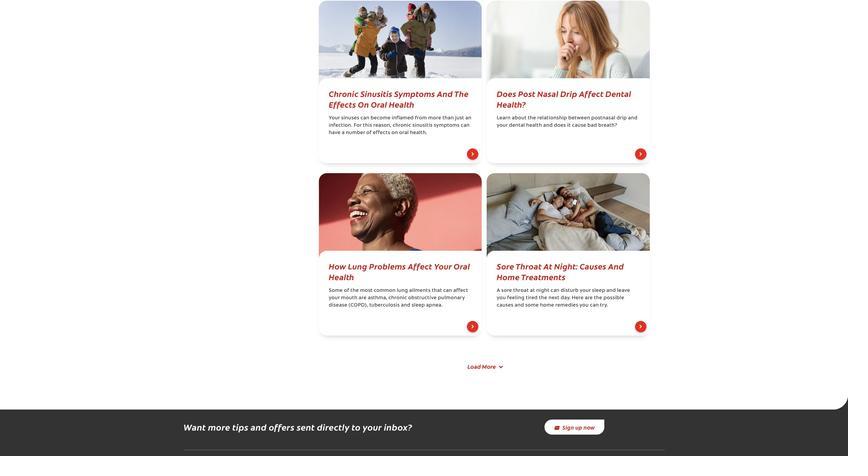 Task type: describe. For each thing, give the bounding box(es) containing it.
nasal
[[537, 88, 559, 99]]

postnasal
[[592, 116, 616, 121]]

can inside "some of the most common lung ailments that can affect your mouth are asthma, chronic obstructive pulmonary disease (copd), tuberculosis and sleep apnea."
[[443, 288, 452, 293]]

number
[[346, 130, 365, 135]]

more
[[482, 362, 496, 370]]

it
[[567, 123, 571, 128]]

chronic for symptoms
[[393, 123, 411, 128]]

learn
[[497, 116, 511, 121]]

causes
[[497, 303, 514, 308]]

bad
[[588, 123, 597, 128]]

home
[[540, 303, 554, 308]]

can up next
[[551, 288, 560, 293]]

how lung problems affect your oral health
[[329, 260, 470, 282]]

can down an
[[461, 123, 470, 128]]

between
[[569, 116, 590, 121]]

drip
[[560, 88, 577, 99]]

health.
[[410, 130, 427, 135]]

health inside chronic sinusitis symptoms and the effects on oral health
[[389, 99, 414, 110]]

here
[[572, 296, 584, 301]]

how
[[329, 260, 346, 272]]

and right 'tips'
[[251, 421, 267, 433]]

directly
[[317, 421, 350, 433]]

pulmonary
[[438, 296, 465, 301]]

can up the this
[[361, 116, 369, 121]]

sign up now link
[[545, 420, 604, 435]]

home
[[497, 271, 520, 282]]

asthma,
[[368, 296, 387, 301]]

symptoms
[[434, 123, 460, 128]]

and up possible
[[607, 288, 616, 293]]

oral inside how lung problems affect your oral health
[[454, 260, 470, 272]]

feeling
[[507, 296, 525, 301]]

on
[[358, 99, 369, 110]]

sign
[[563, 424, 574, 431]]

sore
[[497, 260, 514, 272]]

footer containing chronic sinusitis symptoms and the effects on oral health
[[314, 0, 655, 382]]

night:
[[554, 260, 578, 272]]

problems
[[369, 260, 406, 272]]

at
[[530, 288, 535, 293]]

sinuses
[[341, 116, 359, 121]]

throat
[[516, 260, 542, 272]]

are inside "some of the most common lung ailments that can affect your mouth are asthma, chronic obstructive pulmonary disease (copd), tuberculosis and sleep apnea."
[[359, 296, 367, 301]]

sinusitis
[[361, 88, 392, 99]]

inflamed
[[392, 116, 414, 121]]

a
[[342, 130, 345, 135]]

leave
[[617, 288, 630, 293]]

your inside the learn about the relationship between postnasal drip and your dental health and does it cause bad breath?
[[497, 123, 508, 128]]

load more
[[468, 362, 496, 370]]

0 vertical spatial you
[[497, 296, 506, 301]]

apnea.
[[426, 303, 443, 308]]

oral inside chronic sinusitis symptoms and the effects on oral health
[[371, 99, 387, 110]]

health?
[[497, 99, 526, 110]]

just
[[455, 116, 464, 121]]

at
[[544, 260, 553, 272]]

are inside a sore throat at night can disturb your sleep and leave you feeling tired the next day. here are the possible causes and some home remedies you can try.
[[585, 296, 593, 301]]

and inside chronic sinusitis symptoms and the effects on oral health
[[437, 88, 453, 99]]

disturb
[[561, 288, 579, 293]]

day.
[[561, 296, 571, 301]]

load
[[468, 362, 481, 370]]

infection.
[[329, 123, 353, 128]]

does post nasal drip affect dental health?
[[497, 88, 631, 110]]

dental
[[606, 88, 631, 99]]

and down relationship
[[543, 123, 553, 128]]

health inside how lung problems affect your oral health
[[329, 271, 354, 282]]

night
[[536, 288, 550, 293]]

lung
[[348, 260, 367, 272]]

the down night
[[539, 296, 547, 301]]

cause
[[572, 123, 586, 128]]

mouth
[[341, 296, 358, 301]]

try.
[[600, 303, 608, 308]]

the
[[454, 88, 469, 99]]

affect inside how lung problems affect your oral health
[[408, 260, 432, 272]]

want more tips and offers sent directly to your inbox?
[[183, 421, 412, 433]]

remedies
[[556, 303, 578, 308]]

chronic sinusitis symptoms and the effects on oral health
[[329, 88, 469, 110]]

become
[[371, 116, 391, 121]]

throat
[[513, 288, 529, 293]]

possible
[[604, 296, 624, 301]]

tips
[[232, 421, 249, 433]]

lung
[[397, 288, 408, 293]]

sore throat at night: causes and home treatments
[[497, 260, 624, 282]]

and inside "some of the most common lung ailments that can affect your mouth are asthma, chronic obstructive pulmonary disease (copd), tuberculosis and sleep apnea."
[[401, 303, 411, 308]]

most
[[360, 288, 373, 293]]

up
[[576, 424, 582, 431]]

symptoms
[[394, 88, 435, 99]]



Task type: locate. For each thing, give the bounding box(es) containing it.
sleep up try.
[[592, 288, 605, 293]]

and inside sore throat at night: causes and home treatments
[[608, 260, 624, 272]]

can up pulmonary
[[443, 288, 452, 293]]

learn about the relationship between postnasal drip and your dental health and does it cause bad breath?
[[497, 116, 638, 128]]

oral up become at the top left of the page
[[371, 99, 387, 110]]

0 horizontal spatial your
[[329, 116, 340, 121]]

you
[[497, 296, 506, 301], [580, 303, 589, 308]]

on
[[392, 130, 398, 135]]

0 horizontal spatial and
[[437, 88, 453, 99]]

sore
[[502, 288, 512, 293]]

2 are from the left
[[585, 296, 593, 301]]

1 vertical spatial of
[[344, 288, 349, 293]]

affect inside the does post nasal drip affect dental health?
[[579, 88, 604, 99]]

a
[[497, 288, 500, 293]]

of up mouth
[[344, 288, 349, 293]]

and left the
[[437, 88, 453, 99]]

more
[[428, 116, 441, 121], [208, 421, 230, 433]]

of down the this
[[366, 130, 372, 135]]

and right the causes
[[608, 260, 624, 272]]

about
[[512, 116, 527, 121]]

chronic down lung
[[389, 296, 407, 301]]

does
[[554, 123, 566, 128]]

to
[[352, 421, 361, 433]]

1 vertical spatial and
[[608, 260, 624, 272]]

that
[[432, 288, 442, 293]]

you down here
[[580, 303, 589, 308]]

causes
[[580, 260, 606, 272]]

are
[[359, 296, 367, 301], [585, 296, 593, 301]]

1 vertical spatial sleep
[[412, 303, 425, 308]]

inbox?
[[384, 421, 412, 433]]

offers
[[269, 421, 295, 433]]

breath?
[[598, 123, 617, 128]]

0 horizontal spatial of
[[344, 288, 349, 293]]

your
[[497, 123, 508, 128], [580, 288, 591, 293], [329, 296, 340, 301], [363, 421, 382, 433]]

relationship
[[538, 116, 567, 121]]

sleep
[[592, 288, 605, 293], [412, 303, 425, 308]]

this
[[363, 123, 372, 128]]

does
[[497, 88, 516, 99]]

1 vertical spatial more
[[208, 421, 230, 433]]

your inside your sinuses can become inflamed from more than just an infection. for this reason, chronic sinusitis symptoms can have a number of effects on oral health.
[[329, 116, 340, 121]]

from
[[415, 116, 427, 121]]

0 vertical spatial sleep
[[592, 288, 605, 293]]

your inside a sore throat at night can disturb your sleep and leave you feeling tired the next day. here are the possible causes and some home remedies you can try.
[[580, 288, 591, 293]]

0 horizontal spatial oral
[[371, 99, 387, 110]]

chronic inside your sinuses can become inflamed from more than just an infection. for this reason, chronic sinusitis symptoms can have a number of effects on oral health.
[[393, 123, 411, 128]]

0 vertical spatial affect
[[579, 88, 604, 99]]

tuberculosis
[[369, 303, 400, 308]]

1 horizontal spatial more
[[428, 116, 441, 121]]

of
[[366, 130, 372, 135], [344, 288, 349, 293]]

1 horizontal spatial you
[[580, 303, 589, 308]]

your up that
[[434, 260, 452, 272]]

1 vertical spatial oral
[[454, 260, 470, 272]]

tired
[[526, 296, 538, 301]]

1 vertical spatial you
[[580, 303, 589, 308]]

1 horizontal spatial your
[[434, 260, 452, 272]]

can left try.
[[590, 303, 599, 308]]

0 horizontal spatial affect
[[408, 260, 432, 272]]

your up infection.
[[329, 116, 340, 121]]

the inside "some of the most common lung ailments that can affect your mouth are asthma, chronic obstructive pulmonary disease (copd), tuberculosis and sleep apnea."
[[351, 288, 359, 293]]

health
[[526, 123, 542, 128]]

health up inflamed
[[389, 99, 414, 110]]

disease
[[329, 303, 347, 308]]

than
[[443, 116, 454, 121]]

0 vertical spatial and
[[437, 88, 453, 99]]

1 vertical spatial your
[[434, 260, 452, 272]]

the up try.
[[594, 296, 602, 301]]

health up some
[[329, 271, 354, 282]]

0 horizontal spatial sleep
[[412, 303, 425, 308]]

sign up now
[[563, 424, 595, 431]]

some of the most common lung ailments that can affect your mouth are asthma, chronic obstructive pulmonary disease (copd), tuberculosis and sleep apnea.
[[329, 288, 468, 308]]

for
[[354, 123, 362, 128]]

reason,
[[374, 123, 392, 128]]

have
[[329, 130, 341, 135]]

sleep down obstructive
[[412, 303, 425, 308]]

1 are from the left
[[359, 296, 367, 301]]

are down most
[[359, 296, 367, 301]]

load more button
[[459, 359, 509, 374]]

0 vertical spatial chronic
[[393, 123, 411, 128]]

and down feeling
[[515, 303, 524, 308]]

your down learn
[[497, 123, 508, 128]]

sent
[[297, 421, 315, 433]]

oral
[[399, 130, 409, 135]]

1 horizontal spatial sleep
[[592, 288, 605, 293]]

your right to at the left bottom of the page
[[363, 421, 382, 433]]

more left 'tips'
[[208, 421, 230, 433]]

1 horizontal spatial are
[[585, 296, 593, 301]]

and
[[437, 88, 453, 99], [608, 260, 624, 272]]

health
[[389, 99, 414, 110], [329, 271, 354, 282]]

you down a
[[497, 296, 506, 301]]

oral
[[371, 99, 387, 110], [454, 260, 470, 272]]

your inside how lung problems affect your oral health
[[434, 260, 452, 272]]

1 vertical spatial health
[[329, 271, 354, 282]]

(copd),
[[349, 303, 368, 308]]

0 horizontal spatial more
[[208, 421, 230, 433]]

of inside "some of the most common lung ailments that can affect your mouth are asthma, chronic obstructive pulmonary disease (copd), tuberculosis and sleep apnea."
[[344, 288, 349, 293]]

1 vertical spatial chronic
[[389, 296, 407, 301]]

some
[[525, 303, 539, 308]]

some
[[329, 288, 343, 293]]

0 vertical spatial your
[[329, 116, 340, 121]]

the up mouth
[[351, 288, 359, 293]]

want
[[183, 421, 206, 433]]

0 horizontal spatial you
[[497, 296, 506, 301]]

0 horizontal spatial are
[[359, 296, 367, 301]]

next
[[549, 296, 560, 301]]

oral up affect
[[454, 260, 470, 272]]

chronic for problems
[[389, 296, 407, 301]]

obstructive
[[408, 296, 437, 301]]

are right here
[[585, 296, 593, 301]]

an
[[466, 116, 472, 121]]

more left than
[[428, 116, 441, 121]]

dental
[[509, 123, 525, 128]]

chronic inside "some of the most common lung ailments that can affect your mouth are asthma, chronic obstructive pulmonary disease (copd), tuberculosis and sleep apnea."
[[389, 296, 407, 301]]

chronic down inflamed
[[393, 123, 411, 128]]

and down lung
[[401, 303, 411, 308]]

chronic
[[393, 123, 411, 128], [389, 296, 407, 301]]

sinusitis
[[413, 123, 433, 128]]

ailments
[[409, 288, 431, 293]]

0 vertical spatial of
[[366, 130, 372, 135]]

affect up ailments
[[408, 260, 432, 272]]

chronic
[[329, 88, 359, 99]]

0 horizontal spatial health
[[329, 271, 354, 282]]

effects
[[329, 99, 356, 110]]

your inside "some of the most common lung ailments that can affect your mouth are asthma, chronic obstructive pulmonary disease (copd), tuberculosis and sleep apnea."
[[329, 296, 340, 301]]

1 horizontal spatial and
[[608, 260, 624, 272]]

the
[[528, 116, 536, 121], [351, 288, 359, 293], [539, 296, 547, 301], [594, 296, 602, 301]]

affect
[[454, 288, 468, 293]]

can
[[361, 116, 369, 121], [461, 123, 470, 128], [443, 288, 452, 293], [551, 288, 560, 293], [590, 303, 599, 308]]

sleep inside a sore throat at night can disturb your sleep and leave you feeling tired the next day. here are the possible causes and some home remedies you can try.
[[592, 288, 605, 293]]

drip
[[617, 116, 627, 121]]

your
[[329, 116, 340, 121], [434, 260, 452, 272]]

1 horizontal spatial affect
[[579, 88, 604, 99]]

your down some
[[329, 296, 340, 301]]

of inside your sinuses can become inflamed from more than just an infection. for this reason, chronic sinusitis symptoms can have a number of effects on oral health.
[[366, 130, 372, 135]]

0 vertical spatial more
[[428, 116, 441, 121]]

affect right drip
[[579, 88, 604, 99]]

1 vertical spatial affect
[[408, 260, 432, 272]]

sleep inside "some of the most common lung ailments that can affect your mouth are asthma, chronic obstructive pulmonary disease (copd), tuberculosis and sleep apnea."
[[412, 303, 425, 308]]

1 horizontal spatial of
[[366, 130, 372, 135]]

1 horizontal spatial oral
[[454, 260, 470, 272]]

1 horizontal spatial health
[[389, 99, 414, 110]]

the inside the learn about the relationship between postnasal drip and your dental health and does it cause bad breath?
[[528, 116, 536, 121]]

more inside your sinuses can become inflamed from more than just an infection. for this reason, chronic sinusitis symptoms can have a number of effects on oral health.
[[428, 116, 441, 121]]

post
[[518, 88, 536, 99]]

rounded corner image
[[834, 395, 848, 410]]

the up health
[[528, 116, 536, 121]]

effects
[[373, 130, 390, 135]]

now
[[584, 424, 595, 431]]

footer
[[314, 0, 655, 382]]

0 vertical spatial oral
[[371, 99, 387, 110]]

a sore throat at night can disturb your sleep and leave you feeling tired the next day. here are the possible causes and some home remedies you can try.
[[497, 288, 630, 308]]

treatments
[[521, 271, 566, 282]]

0 vertical spatial health
[[389, 99, 414, 110]]

common
[[374, 288, 396, 293]]

your up here
[[580, 288, 591, 293]]

and right drip
[[628, 116, 638, 121]]



Task type: vqa. For each thing, say whether or not it's contained in the screenshot.
"Optic"
no



